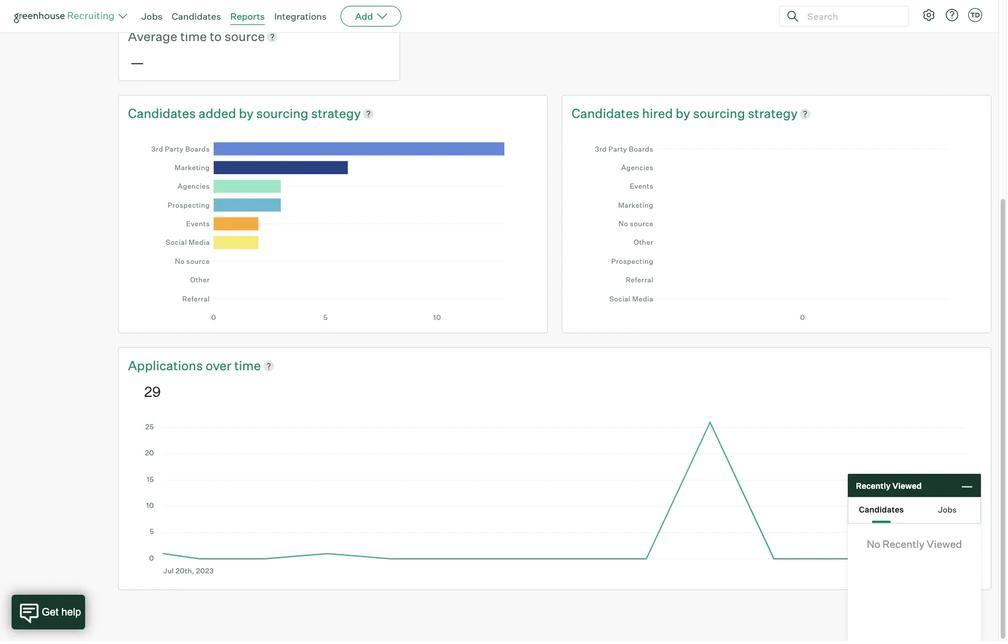 Task type: describe. For each thing, give the bounding box(es) containing it.
candidates hired by sourcing
[[572, 105, 748, 121]]

—
[[130, 54, 144, 71]]

0 horizontal spatial time
[[180, 28, 207, 44]]

td
[[971, 11, 980, 19]]

configure image
[[922, 8, 936, 22]]

xychart image for candidates added by sourcing
[[144, 134, 522, 322]]

over
[[206, 358, 232, 374]]

over link
[[206, 358, 234, 375]]

candidates left the hired
[[572, 105, 640, 121]]

0 horizontal spatial viewed
[[893, 481, 922, 491]]

jobs inside tab list
[[938, 505, 957, 515]]

tab list containing candidates
[[849, 498, 981, 524]]

td button
[[966, 6, 985, 24]]

sourcing for candidates hired by sourcing
[[693, 105, 745, 121]]

strategy link for candidates added by sourcing
[[311, 105, 361, 123]]

xychart image for candidates hired by sourcing
[[588, 134, 966, 322]]

1 vertical spatial recently
[[883, 538, 925, 551]]

1 horizontal spatial time
[[234, 358, 261, 374]]

time link
[[234, 358, 261, 375]]

average time to
[[128, 28, 225, 44]]

candidates link for candidates hired by sourcing
[[572, 105, 642, 123]]

no recently viewed
[[867, 538, 962, 551]]

to
[[210, 28, 222, 44]]

average
[[128, 28, 177, 44]]

greenhouse recruiting image
[[14, 9, 118, 23]]

candidates inside tab list
[[859, 505, 904, 515]]



Task type: locate. For each thing, give the bounding box(es) containing it.
0 vertical spatial viewed
[[893, 481, 922, 491]]

2 sourcing from the left
[[693, 105, 745, 121]]

td button
[[969, 8, 982, 22]]

by for hired
[[676, 105, 691, 121]]

sourcing
[[256, 105, 308, 121], [693, 105, 745, 121]]

1 horizontal spatial strategy link
[[748, 105, 798, 123]]

jobs up no recently viewed
[[938, 505, 957, 515]]

0 horizontal spatial by
[[239, 105, 254, 121]]

1 vertical spatial viewed
[[927, 538, 962, 551]]

by
[[239, 105, 254, 121], [676, 105, 691, 121]]

0 horizontal spatial sourcing link
[[256, 105, 311, 123]]

candidates left added
[[128, 105, 196, 121]]

by link right the hired
[[676, 105, 693, 123]]

add
[[355, 10, 373, 22]]

1 strategy link from the left
[[311, 105, 361, 123]]

strategy
[[311, 105, 361, 121], [748, 105, 798, 121]]

Search text field
[[805, 8, 898, 25]]

strategy link
[[311, 105, 361, 123], [748, 105, 798, 123]]

strategy for candidates hired by sourcing
[[748, 105, 798, 121]]

jobs
[[141, 10, 163, 22], [938, 505, 957, 515]]

by right the hired
[[676, 105, 691, 121]]

by link
[[239, 105, 256, 123], [676, 105, 693, 123]]

candidates added by sourcing
[[128, 105, 311, 121]]

2 strategy from the left
[[748, 105, 798, 121]]

2 by link from the left
[[676, 105, 693, 123]]

reports link
[[230, 10, 265, 22]]

sourcing for candidates added by sourcing
[[256, 105, 308, 121]]

1 horizontal spatial sourcing
[[693, 105, 745, 121]]

2 strategy link from the left
[[748, 105, 798, 123]]

1 strategy from the left
[[311, 105, 361, 121]]

1 horizontal spatial jobs
[[938, 505, 957, 515]]

hired link
[[642, 105, 676, 123]]

2 by from the left
[[676, 105, 691, 121]]

1 by from the left
[[239, 105, 254, 121]]

29
[[144, 384, 161, 401]]

0 horizontal spatial strategy link
[[311, 105, 361, 123]]

viewed
[[893, 481, 922, 491], [927, 538, 962, 551]]

sourcing link for candidates hired by sourcing
[[693, 105, 748, 123]]

0 horizontal spatial by link
[[239, 105, 256, 123]]

1 sourcing link from the left
[[256, 105, 311, 123]]

1 sourcing from the left
[[256, 105, 308, 121]]

integrations link
[[274, 10, 327, 22]]

strategy link for candidates hired by sourcing
[[748, 105, 798, 123]]

applications link
[[128, 358, 206, 375]]

add button
[[341, 6, 402, 27]]

1 horizontal spatial by
[[676, 105, 691, 121]]

by link right added
[[239, 105, 256, 123]]

recently
[[856, 481, 891, 491], [883, 538, 925, 551]]

candidates down the 'recently viewed'
[[859, 505, 904, 515]]

xychart image
[[144, 134, 522, 322], [588, 134, 966, 322], [144, 419, 966, 576]]

0 vertical spatial time
[[180, 28, 207, 44]]

jobs up average
[[141, 10, 163, 22]]

candidates link
[[172, 10, 221, 22], [128, 105, 199, 123], [572, 105, 642, 123]]

candidates up the to
[[172, 10, 221, 22]]

1 vertical spatial jobs
[[938, 505, 957, 515]]

2 sourcing link from the left
[[693, 105, 748, 123]]

1 horizontal spatial sourcing link
[[693, 105, 748, 123]]

0 horizontal spatial jobs
[[141, 10, 163, 22]]

integrations
[[274, 10, 327, 22]]

strategy for candidates added by sourcing
[[311, 105, 361, 121]]

hired
[[642, 105, 673, 121]]

1 horizontal spatial by link
[[676, 105, 693, 123]]

source
[[225, 28, 265, 44]]

reports
[[230, 10, 265, 22]]

applications over
[[128, 358, 234, 374]]

sourcing link for candidates added by sourcing
[[256, 105, 311, 123]]

applications
[[128, 358, 203, 374]]

1 horizontal spatial strategy
[[748, 105, 798, 121]]

tab list
[[849, 498, 981, 524]]

added link
[[199, 105, 239, 123]]

sourcing link
[[256, 105, 311, 123], [693, 105, 748, 123]]

1 horizontal spatial viewed
[[927, 538, 962, 551]]

time left the to
[[180, 28, 207, 44]]

jobs link
[[141, 10, 163, 22]]

time right over
[[234, 358, 261, 374]]

time
[[180, 28, 207, 44], [234, 358, 261, 374]]

by for added
[[239, 105, 254, 121]]

by link for added
[[239, 105, 256, 123]]

1 vertical spatial time
[[234, 358, 261, 374]]

0 horizontal spatial sourcing
[[256, 105, 308, 121]]

candidates
[[172, 10, 221, 22], [128, 105, 196, 121], [572, 105, 640, 121], [859, 505, 904, 515]]

no
[[867, 538, 881, 551]]

recently viewed
[[856, 481, 922, 491]]

by link for hired
[[676, 105, 693, 123]]

candidates link for candidates added by sourcing
[[128, 105, 199, 123]]

0 vertical spatial jobs
[[141, 10, 163, 22]]

0 horizontal spatial strategy
[[311, 105, 361, 121]]

1 by link from the left
[[239, 105, 256, 123]]

by right added
[[239, 105, 254, 121]]

0 vertical spatial recently
[[856, 481, 891, 491]]

added
[[199, 105, 236, 121]]



Task type: vqa. For each thing, say whether or not it's contained in the screenshot.
your
no



